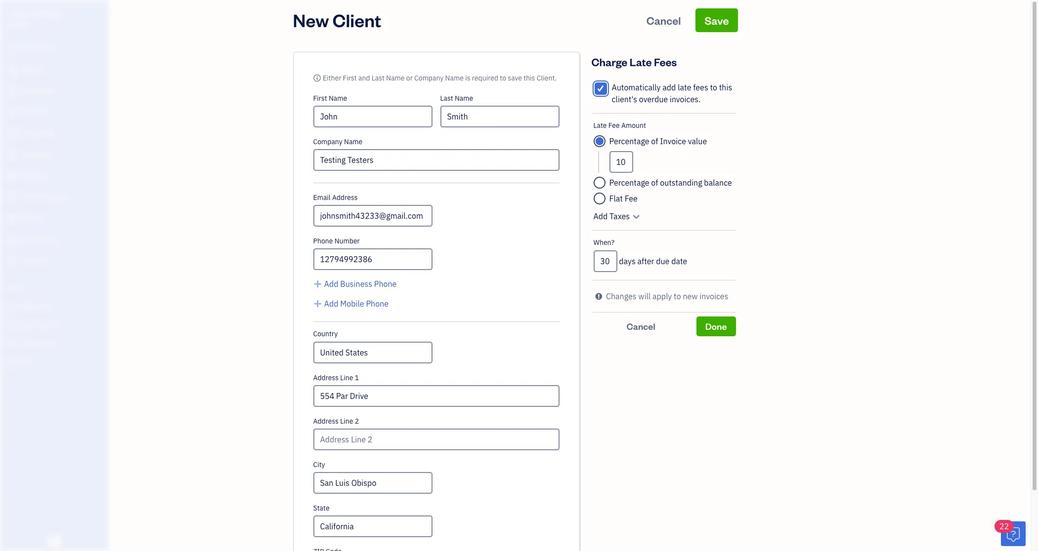 Task type: vqa. For each thing, say whether or not it's contained in the screenshot.
Gross Profit
no



Task type: describe. For each thing, give the bounding box(es) containing it.
overdue
[[639, 94, 668, 104]]

connections
[[23, 339, 58, 347]]

money image
[[6, 214, 18, 224]]

late inside option group
[[594, 121, 607, 130]]

apps link
[[2, 280, 106, 297]]

name left or
[[386, 74, 405, 83]]

bank
[[7, 339, 22, 347]]

1 vertical spatial first
[[313, 94, 327, 103]]

mobile
[[340, 299, 364, 309]]

new client
[[293, 8, 381, 32]]

done button
[[697, 317, 736, 337]]

amount
[[622, 121, 646, 130]]

city
[[313, 461, 325, 470]]

report image
[[6, 257, 18, 267]]

freshbooks image
[[46, 536, 62, 548]]

apply
[[653, 292, 672, 302]]

0 vertical spatial first
[[343, 74, 357, 83]]

1 vertical spatial cancel button
[[592, 317, 691, 337]]

fee for late
[[609, 121, 620, 130]]

State text field
[[314, 517, 431, 537]]

number
[[335, 237, 360, 246]]

22
[[1000, 522, 1009, 532]]

company name
[[313, 137, 363, 146]]

items
[[7, 321, 23, 329]]

0 horizontal spatial last
[[372, 74, 385, 83]]

james peterson owner
[[8, 9, 61, 28]]

0 vertical spatial phone
[[313, 237, 333, 246]]

Address Line 2 text field
[[313, 429, 560, 451]]

0 vertical spatial and
[[359, 74, 370, 83]]

save
[[508, 74, 522, 83]]

settings
[[7, 358, 30, 365]]

percentage for percentage of invoice value
[[609, 136, 650, 146]]

items and services
[[7, 321, 60, 329]]

taxes
[[610, 212, 630, 222]]

timer image
[[6, 193, 18, 203]]

add taxes
[[594, 212, 630, 222]]

add
[[663, 83, 676, 92]]

state
[[313, 504, 330, 513]]

of for invoice
[[651, 136, 658, 146]]

add business phone
[[324, 279, 397, 289]]

settings link
[[2, 353, 106, 370]]

phone for add business phone
[[374, 279, 397, 289]]

charge late fees
[[592, 55, 677, 69]]

First Name text field
[[313, 106, 432, 128]]

email
[[313, 193, 331, 202]]

address for address line 2
[[313, 417, 339, 426]]

late
[[678, 83, 692, 92]]

phone number
[[313, 237, 360, 246]]

name for company name
[[344, 137, 363, 146]]

percentage of invoice value
[[609, 136, 707, 146]]

owner
[[8, 20, 28, 28]]

primary image
[[313, 74, 321, 83]]

days after due date
[[619, 257, 688, 267]]

value
[[688, 136, 707, 146]]

add for add business phone
[[324, 279, 339, 289]]

address line 2
[[313, 417, 359, 426]]

when?
[[594, 238, 615, 247]]

Phone Number text field
[[313, 249, 432, 270]]

new
[[683, 292, 698, 302]]

flat fee
[[609, 194, 638, 204]]

check image
[[596, 84, 605, 93]]

fees
[[693, 83, 708, 92]]

either first and last name or company name is required to save this client.
[[323, 74, 557, 83]]

email address
[[313, 193, 358, 202]]

new
[[293, 8, 329, 32]]

name for last name
[[455, 94, 473, 103]]

client's
[[612, 94, 637, 104]]

apps
[[7, 284, 22, 292]]

0 horizontal spatial this
[[524, 74, 535, 83]]

2
[[355, 417, 359, 426]]

add for add mobile phone
[[324, 299, 339, 309]]

add mobile phone button
[[313, 298, 389, 310]]

0 horizontal spatial company
[[313, 137, 343, 146]]

main element
[[0, 0, 134, 552]]

payment image
[[6, 129, 18, 139]]

items and services link
[[2, 316, 106, 334]]

save
[[705, 13, 729, 27]]

percentage of outstanding balance
[[609, 178, 732, 188]]

expense image
[[6, 150, 18, 160]]

22 button
[[995, 521, 1026, 547]]

charge
[[592, 55, 628, 69]]

team members link
[[2, 298, 106, 315]]

Email Address text field
[[313, 205, 432, 227]]

automatically add late fees to this client's overdue invoices.
[[612, 83, 732, 104]]

changes will apply to new invoices
[[606, 292, 729, 302]]

will
[[639, 292, 651, 302]]

1 horizontal spatial company
[[414, 74, 444, 83]]

chart image
[[6, 235, 18, 245]]

done
[[706, 321, 727, 332]]

add for add taxes
[[594, 212, 608, 222]]

client
[[333, 8, 381, 32]]

first name
[[313, 94, 347, 103]]

peterson
[[31, 9, 61, 18]]

exclamationcircle image
[[596, 291, 602, 303]]



Task type: locate. For each thing, give the bounding box(es) containing it.
last
[[372, 74, 385, 83], [440, 94, 453, 103]]

to left new
[[674, 292, 681, 302]]

phone
[[313, 237, 333, 246], [374, 279, 397, 289], [366, 299, 389, 309]]

last down either first and last name or company name is required to save this client.
[[440, 94, 453, 103]]

team members
[[7, 303, 51, 311]]

1 vertical spatial of
[[651, 178, 658, 188]]

plus image
[[313, 298, 322, 310]]

chevrondown image
[[632, 211, 641, 223]]

fee for flat
[[625, 194, 638, 204]]

0 vertical spatial cancel
[[647, 13, 681, 27]]

phone down the phone number text field
[[374, 279, 397, 289]]

to left 'save'
[[500, 74, 506, 83]]

cancel for the top cancel "button"
[[647, 13, 681, 27]]

to right fees
[[710, 83, 718, 92]]

late fee amount
[[594, 121, 646, 130]]

late left amount
[[594, 121, 607, 130]]

2 of from the top
[[651, 178, 658, 188]]

first right either
[[343, 74, 357, 83]]

1
[[355, 374, 359, 383]]

when? element
[[592, 231, 736, 281]]

of left invoice
[[651, 136, 658, 146]]

cancel button down will
[[592, 317, 691, 337]]

after
[[638, 257, 654, 267]]

phone inside button
[[366, 299, 389, 309]]

cancel for the bottommost cancel "button"
[[627, 321, 656, 332]]

cancel
[[647, 13, 681, 27], [627, 321, 656, 332]]

2 vertical spatial phone
[[366, 299, 389, 309]]

due
[[656, 257, 670, 267]]

0 vertical spatial line
[[340, 374, 353, 383]]

of left outstanding at the right
[[651, 178, 658, 188]]

Country text field
[[314, 343, 431, 363]]

2 horizontal spatial to
[[710, 83, 718, 92]]

percentage for percentage of outstanding balance
[[609, 178, 650, 188]]

1 horizontal spatial to
[[674, 292, 681, 302]]

cancel button up fees
[[638, 8, 690, 32]]

1 line from the top
[[340, 374, 353, 383]]

name down either
[[329, 94, 347, 103]]

add
[[594, 212, 608, 222], [324, 279, 339, 289], [324, 299, 339, 309]]

0 vertical spatial last
[[372, 74, 385, 83]]

name for first name
[[329, 94, 347, 103]]

client.
[[537, 74, 557, 83]]

and right either
[[359, 74, 370, 83]]

2 percentage from the top
[[609, 178, 650, 188]]

0 vertical spatial fee
[[609, 121, 620, 130]]

0 horizontal spatial to
[[500, 74, 506, 83]]

country
[[313, 330, 338, 339]]

line left 1
[[340, 374, 353, 383]]

Address Line 1 text field
[[313, 386, 560, 407]]

first down primary image
[[313, 94, 327, 103]]

members
[[24, 303, 51, 311]]

0 vertical spatial late
[[630, 55, 652, 69]]

company right or
[[414, 74, 444, 83]]

1 vertical spatial add
[[324, 279, 339, 289]]

this right fees
[[719, 83, 732, 92]]

1 vertical spatial phone
[[374, 279, 397, 289]]

last left or
[[372, 74, 385, 83]]

2 line from the top
[[340, 417, 353, 426]]

0 vertical spatial percentage
[[609, 136, 650, 146]]

outstanding
[[660, 178, 703, 188]]

fee left amount
[[609, 121, 620, 130]]

or
[[406, 74, 413, 83]]

save button
[[696, 8, 738, 32]]

Company Name text field
[[313, 149, 560, 171]]

add inside button
[[324, 279, 339, 289]]

2 vertical spatial address
[[313, 417, 339, 426]]

this
[[524, 74, 535, 83], [719, 83, 732, 92]]

Late Fee Delay (Days) text field
[[594, 251, 617, 272]]

line left 2
[[340, 417, 353, 426]]

0 horizontal spatial fee
[[609, 121, 620, 130]]

add right plus icon
[[324, 299, 339, 309]]

percentage
[[609, 136, 650, 146], [609, 178, 650, 188]]

business
[[340, 279, 372, 289]]

of for outstanding
[[651, 178, 658, 188]]

fee
[[609, 121, 620, 130], [625, 194, 638, 204]]

invoice image
[[6, 108, 18, 118]]

is
[[465, 74, 471, 83]]

phone left number at top
[[313, 237, 333, 246]]

late fee amount option group
[[592, 114, 736, 231]]

address left 2
[[313, 417, 339, 426]]

0 vertical spatial company
[[414, 74, 444, 83]]

add left taxes
[[594, 212, 608, 222]]

bank connections link
[[2, 335, 106, 352]]

automatically
[[612, 83, 661, 92]]

1 vertical spatial cancel
[[627, 321, 656, 332]]

1 vertical spatial fee
[[625, 194, 638, 204]]

and inside main element
[[24, 321, 34, 329]]

City text field
[[313, 473, 432, 495]]

name
[[386, 74, 405, 83], [445, 74, 464, 83], [329, 94, 347, 103], [455, 94, 473, 103], [344, 137, 363, 146]]

plus image
[[313, 278, 322, 290]]

0 horizontal spatial late
[[594, 121, 607, 130]]

Last Name text field
[[440, 106, 560, 128]]

line for 1
[[340, 374, 353, 383]]

1 horizontal spatial fee
[[625, 194, 638, 204]]

add inside dropdown button
[[594, 212, 608, 222]]

project image
[[6, 172, 18, 181]]

to inside 'automatically add late fees to this client's overdue invoices.'
[[710, 83, 718, 92]]

either
[[323, 74, 341, 83]]

client image
[[6, 65, 18, 75]]

Late fee percentage text field
[[609, 151, 633, 173]]

0 vertical spatial add
[[594, 212, 608, 222]]

fees
[[654, 55, 677, 69]]

cancel up fees
[[647, 13, 681, 27]]

company down first name at left
[[313, 137, 343, 146]]

invoices.
[[670, 94, 701, 104]]

1 vertical spatial late
[[594, 121, 607, 130]]

invoices
[[700, 292, 729, 302]]

line
[[340, 374, 353, 383], [340, 417, 353, 426]]

cancel down will
[[627, 321, 656, 332]]

1 horizontal spatial first
[[343, 74, 357, 83]]

0 vertical spatial of
[[651, 136, 658, 146]]

flat
[[609, 194, 623, 204]]

phone for add mobile phone
[[366, 299, 389, 309]]

0 horizontal spatial and
[[24, 321, 34, 329]]

1 horizontal spatial late
[[630, 55, 652, 69]]

address line 1
[[313, 374, 359, 383]]

this inside 'automatically add late fees to this client's overdue invoices.'
[[719, 83, 732, 92]]

date
[[672, 257, 688, 267]]

1 vertical spatial line
[[340, 417, 353, 426]]

days
[[619, 257, 636, 267]]

add inside button
[[324, 299, 339, 309]]

last name
[[440, 94, 473, 103]]

address for address line 1
[[313, 374, 339, 383]]

this right 'save'
[[524, 74, 535, 83]]

name down "is"
[[455, 94, 473, 103]]

team
[[7, 303, 23, 311]]

1 of from the top
[[651, 136, 658, 146]]

bank connections
[[7, 339, 58, 347]]

0 vertical spatial cancel button
[[638, 8, 690, 32]]

1 horizontal spatial this
[[719, 83, 732, 92]]

name left "is"
[[445, 74, 464, 83]]

percentage up the flat fee
[[609, 178, 650, 188]]

1 vertical spatial address
[[313, 374, 339, 383]]

address left 1
[[313, 374, 339, 383]]

0 horizontal spatial first
[[313, 94, 327, 103]]

dashboard image
[[6, 44, 18, 54]]

1 percentage from the top
[[609, 136, 650, 146]]

phone right mobile
[[366, 299, 389, 309]]

company
[[414, 74, 444, 83], [313, 137, 343, 146]]

late left fees
[[630, 55, 652, 69]]

add right plus image
[[324, 279, 339, 289]]

name down first name text field
[[344, 137, 363, 146]]

and
[[359, 74, 370, 83], [24, 321, 34, 329]]

james
[[8, 9, 30, 18]]

resource center badge image
[[1001, 522, 1026, 547]]

of
[[651, 136, 658, 146], [651, 178, 658, 188]]

and right items
[[24, 321, 34, 329]]

0 vertical spatial address
[[332, 193, 358, 202]]

1 vertical spatial company
[[313, 137, 343, 146]]

add taxes button
[[594, 211, 641, 223]]

2 vertical spatial add
[[324, 299, 339, 309]]

phone inside button
[[374, 279, 397, 289]]

line for 2
[[340, 417, 353, 426]]

required
[[472, 74, 498, 83]]

1 vertical spatial and
[[24, 321, 34, 329]]

add business phone button
[[313, 278, 397, 290]]

1 horizontal spatial and
[[359, 74, 370, 83]]

fee right flat
[[625, 194, 638, 204]]

address right 'email'
[[332, 193, 358, 202]]

invoice
[[660, 136, 686, 146]]

1 horizontal spatial last
[[440, 94, 453, 103]]

1 vertical spatial percentage
[[609, 178, 650, 188]]

late
[[630, 55, 652, 69], [594, 121, 607, 130]]

1 vertical spatial last
[[440, 94, 453, 103]]

estimate image
[[6, 87, 18, 96]]

first
[[343, 74, 357, 83], [313, 94, 327, 103]]

services
[[36, 321, 60, 329]]

address
[[332, 193, 358, 202], [313, 374, 339, 383], [313, 417, 339, 426]]

add mobile phone
[[324, 299, 389, 309]]

balance
[[704, 178, 732, 188]]

changes
[[606, 292, 637, 302]]

percentage down amount
[[609, 136, 650, 146]]



